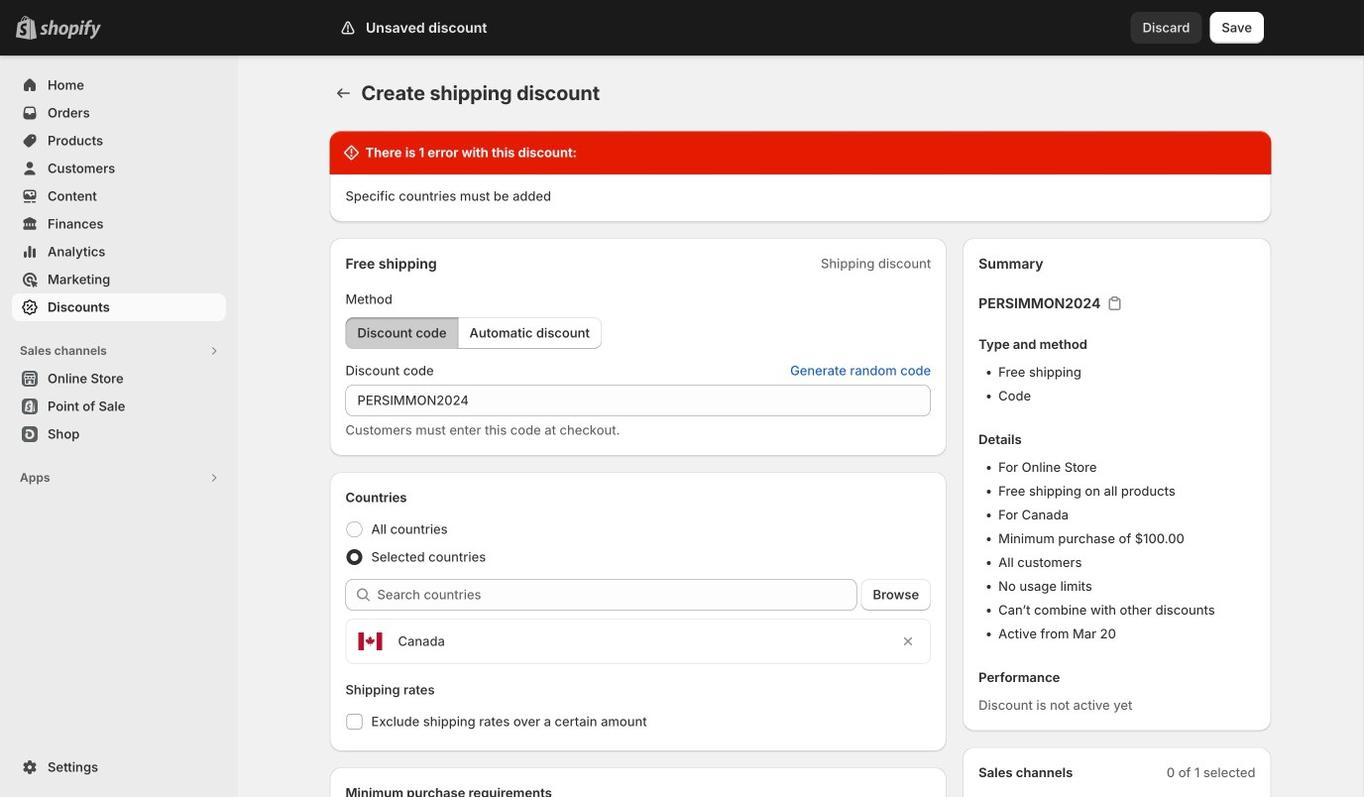 Task type: describe. For each thing, give the bounding box(es) containing it.
Search countries text field
[[377, 579, 857, 611]]

shopify image
[[40, 20, 101, 39]]



Task type: locate. For each thing, give the bounding box(es) containing it.
None text field
[[345, 385, 931, 416]]



Task type: vqa. For each thing, say whether or not it's contained in the screenshot.
Search countries TEXT FIELD
yes



